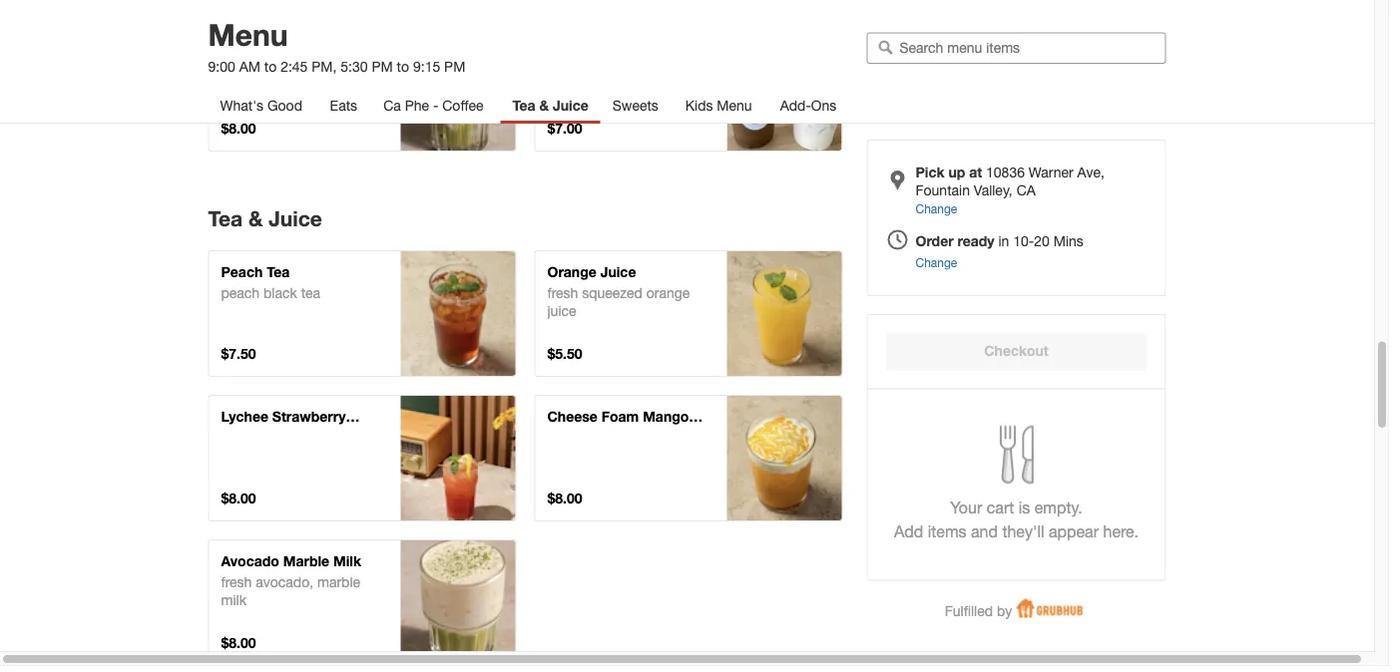 Task type: locate. For each thing, give the bounding box(es) containing it.
1 green from the left
[[221, 427, 261, 443]]

coffee right the -
[[442, 97, 483, 114]]

fountain
[[916, 182, 970, 199]]

tea
[[512, 97, 535, 114], [208, 206, 243, 231], [267, 264, 290, 280], [265, 427, 288, 443], [591, 427, 614, 443]]

2 change button from the top
[[916, 253, 957, 271]]

2 avocado, from the top
[[256, 574, 313, 591]]

tea up black
[[267, 264, 290, 280]]

menu 9:00 am to 2:45 pm, 5:30 pm to 9:15 pm
[[208, 16, 465, 75]]

0 horizontal spatial pm
[[372, 58, 393, 75]]

1 vertical spatial &
[[248, 206, 263, 231]]

add to cart for avocado marble milk fresh avocado, marble milk
[[422, 586, 494, 602]]

ca
[[1016, 182, 1036, 199]]

1 horizontal spatial coffee
[[442, 97, 483, 114]]

2 avocado from the top
[[221, 553, 279, 570]]

pick
[[916, 164, 945, 181]]

avocado up am
[[221, 38, 279, 55]]

fresh
[[221, 59, 252, 76], [547, 285, 578, 301], [221, 574, 252, 591]]

1 horizontal spatial pm
[[444, 58, 465, 75]]

1 horizontal spatial &
[[539, 97, 549, 114]]

1 horizontal spatial juice
[[553, 97, 588, 114]]

checkout
[[984, 343, 1049, 359]]

up
[[948, 164, 965, 181]]

pm right 5:30
[[372, 58, 393, 75]]

1 vertical spatial menu
[[717, 97, 752, 114]]

1 pm from the left
[[372, 58, 393, 75]]

tab list
[[208, 88, 923, 124]]

juice up peach tea peach black tea in the left of the page
[[269, 206, 322, 231]]

orange
[[646, 285, 690, 301]]

menu
[[208, 16, 288, 52], [717, 97, 752, 114]]

avocado left marble
[[221, 553, 279, 570]]

avocado for avocado,
[[221, 38, 279, 55]]

tea down lychee
[[265, 427, 288, 443]]

menu inside menu 9:00 am to 2:45 pm, 5:30 pm to 9:15 pm
[[208, 16, 288, 52]]

change for order ready
[[916, 255, 957, 269]]

menu right kids
[[717, 97, 752, 114]]

ca phe - coffee
[[383, 97, 483, 114]]

menu inside tab list
[[717, 97, 752, 114]]

0 horizontal spatial milk
[[221, 592, 246, 609]]

green down cheese
[[547, 427, 587, 443]]

$8.00 down lychee
[[221, 490, 256, 507]]

avocado, down marble
[[256, 574, 313, 591]]

0 vertical spatial juice
[[553, 97, 588, 114]]

and
[[971, 523, 998, 541]]

tea down foam
[[591, 427, 614, 443]]

1 horizontal spatial menu
[[717, 97, 752, 114]]

1 24 cart image from the left
[[446, 315, 470, 339]]

0 horizontal spatial 24 cart image
[[446, 315, 470, 339]]

coffee up 2:45
[[283, 38, 327, 55]]

1 horizontal spatial green
[[547, 427, 587, 443]]

0 vertical spatial change
[[916, 202, 957, 216]]

tea & juice
[[512, 97, 588, 114], [208, 206, 322, 231]]

peach
[[221, 285, 260, 301]]

change button for order ready
[[916, 253, 957, 271]]

milk
[[297, 77, 323, 94], [221, 592, 246, 609]]

kids
[[685, 97, 713, 114]]

0 vertical spatial &
[[539, 97, 549, 114]]

squeezed
[[582, 285, 643, 301]]

0 vertical spatial milk
[[297, 77, 323, 94]]

1 change button from the top
[[916, 200, 957, 218]]

to
[[264, 58, 277, 75], [397, 58, 409, 75], [451, 296, 464, 313], [778, 296, 790, 313], [451, 441, 464, 458], [778, 441, 790, 458], [451, 586, 464, 602]]

lychee
[[221, 409, 268, 425]]

1 vertical spatial milk
[[221, 592, 246, 609]]

& up $7.00
[[539, 97, 549, 114]]

10-
[[1013, 232, 1034, 249]]

1 vertical spatial coffee
[[442, 97, 483, 114]]

0 horizontal spatial tea & juice
[[208, 206, 322, 231]]

change down order
[[916, 255, 957, 269]]

1 avocado from the top
[[221, 38, 279, 55]]

tea up peach
[[208, 206, 243, 231]]

juice up $7.00
[[553, 97, 588, 114]]

0 vertical spatial avocado,
[[256, 59, 313, 76]]

& inside tab list
[[539, 97, 549, 114]]

tea inside lychee strawberry green tea
[[265, 427, 288, 443]]

good
[[267, 97, 302, 114]]

change button
[[916, 200, 957, 218], [916, 253, 957, 271]]

phe
[[405, 97, 429, 114]]

juice inside tab list
[[553, 97, 588, 114]]

change
[[916, 202, 957, 216], [916, 255, 957, 269]]

tea & juice up peach
[[208, 206, 322, 231]]

0 vertical spatial coffee
[[283, 38, 327, 55]]

milk
[[333, 553, 361, 570]]

24 cart image
[[446, 460, 470, 484], [772, 460, 796, 484], [446, 605, 470, 629]]

avocado,
[[256, 59, 313, 76], [256, 574, 313, 591]]

24 cart image
[[446, 315, 470, 339], [772, 315, 796, 339]]

1 horizontal spatial 24 cart image
[[772, 315, 796, 339]]

appear
[[1049, 523, 1099, 541]]

2 change from the top
[[916, 255, 957, 269]]

0 horizontal spatial coffee
[[283, 38, 327, 55]]

$8.00
[[221, 120, 256, 137], [221, 490, 256, 507], [547, 490, 582, 507], [221, 635, 256, 652]]

0 horizontal spatial juice
[[269, 206, 322, 231]]

1 avocado, from the top
[[256, 59, 313, 76]]

0 vertical spatial avocado
[[221, 38, 279, 55]]

add-ons
[[780, 97, 837, 114]]

1 vertical spatial change button
[[916, 253, 957, 271]]

& up peach
[[248, 206, 263, 231]]

green down lychee
[[221, 427, 261, 443]]

0 horizontal spatial &
[[248, 206, 263, 231]]

fulfilled
[[945, 603, 993, 619]]

your cart is empty. add items and they'll appear here.
[[894, 499, 1139, 541]]

$8.00 down what's
[[221, 120, 256, 137]]

add
[[422, 296, 447, 313], [748, 296, 774, 313], [422, 441, 447, 458], [748, 441, 774, 458], [894, 523, 923, 541], [422, 586, 447, 602]]

2 vertical spatial juice
[[600, 264, 636, 280]]

0 vertical spatial menu
[[208, 16, 288, 52]]

avocado, inside avocado marble milk fresh avocado, marble milk
[[256, 574, 313, 591]]

fresh inside orange juice fresh squeezed orange juice
[[547, 285, 578, 301]]

0 vertical spatial fresh
[[221, 59, 252, 76]]

1 vertical spatial tea & juice
[[208, 206, 322, 231]]

cart for avocado marble milk fresh avocado, marble milk
[[468, 586, 494, 602]]

am
[[239, 58, 260, 75]]

green
[[221, 427, 261, 443], [547, 427, 587, 443]]

5:30
[[341, 58, 368, 75]]

0 horizontal spatial menu
[[208, 16, 288, 52]]

fresh inside avocado coffee fresh avocado, oatmilk, vietnamese milk coffee
[[221, 59, 252, 76]]

change button for pick up at
[[916, 200, 957, 218]]

0 vertical spatial tea & juice
[[512, 97, 588, 114]]

avocado inside avocado marble milk fresh avocado, marble milk
[[221, 553, 279, 570]]

1 change from the top
[[916, 202, 957, 216]]

peach
[[221, 264, 263, 280]]

coffee
[[283, 38, 327, 55], [442, 97, 483, 114]]

0 horizontal spatial green
[[221, 427, 261, 443]]

marble
[[283, 553, 329, 570]]

ons
[[811, 97, 837, 114]]

milk inside avocado coffee fresh avocado, oatmilk, vietnamese milk coffee
[[297, 77, 323, 94]]

change button down fountain
[[916, 200, 957, 218]]

juice
[[553, 97, 588, 114], [269, 206, 322, 231], [600, 264, 636, 280]]

milk for avocado,
[[297, 77, 323, 94]]

pm right 9:15
[[444, 58, 465, 75]]

24 cart image for peach black tea
[[446, 315, 470, 339]]

9:15
[[413, 58, 440, 75]]

milk inside avocado marble milk fresh avocado, marble milk
[[221, 592, 246, 609]]

black
[[263, 285, 297, 301]]

juice up squeezed
[[600, 264, 636, 280]]

in
[[998, 232, 1009, 249]]

kids menu
[[685, 97, 752, 114]]

avocado marble milk fresh avocado, marble milk
[[221, 553, 361, 609]]

what's
[[220, 97, 264, 114]]

by
[[997, 603, 1012, 619]]

1 vertical spatial avocado
[[221, 553, 279, 570]]

Search menu items text field
[[900, 39, 1156, 57]]

2 24 cart image from the left
[[772, 315, 796, 339]]

is
[[1019, 499, 1030, 517]]

thai tea latte menu item
[[534, 0, 843, 7]]

orange juice fresh squeezed orange juice
[[547, 264, 690, 319]]

coffee inside tab list
[[442, 97, 483, 114]]

avocado coffee fresh avocado, oatmilk, vietnamese milk coffee
[[221, 38, 366, 94]]

1 horizontal spatial tea & juice
[[512, 97, 588, 114]]

avocado, up vietnamese
[[256, 59, 313, 76]]

cheese
[[547, 409, 598, 425]]

green inside lychee strawberry green tea
[[221, 427, 261, 443]]

checkout button
[[886, 333, 1147, 371]]

pm
[[372, 58, 393, 75], [444, 58, 465, 75]]

avocado inside avocado coffee fresh avocado, oatmilk, vietnamese milk coffee
[[221, 38, 279, 55]]

tea inside tab list
[[512, 97, 535, 114]]

menu up am
[[208, 16, 288, 52]]

2 vertical spatial fresh
[[221, 574, 252, 591]]

ca
[[383, 97, 401, 114]]

1 vertical spatial juice
[[269, 206, 322, 231]]

2 green from the left
[[547, 427, 587, 443]]

change down fountain
[[916, 202, 957, 216]]

change button down order
[[916, 253, 957, 271]]

tea & juice up $7.00
[[512, 97, 588, 114]]

here.
[[1103, 523, 1139, 541]]

foam
[[601, 409, 639, 425]]

add to cart
[[422, 296, 494, 313], [748, 296, 821, 313], [422, 441, 494, 458], [748, 441, 821, 458], [422, 586, 494, 602]]

cart
[[468, 296, 494, 313], [794, 296, 821, 313], [468, 441, 494, 458], [794, 441, 821, 458], [468, 586, 494, 602]]

1 vertical spatial change
[[916, 255, 957, 269]]

1 vertical spatial avocado,
[[256, 574, 313, 591]]

1 horizontal spatial milk
[[297, 77, 323, 94]]

cheese foam mango green tea
[[547, 409, 689, 443]]

1 vertical spatial fresh
[[547, 285, 578, 301]]

2 horizontal spatial juice
[[600, 264, 636, 280]]

avocado for fresh
[[221, 553, 279, 570]]

tea & juice inside tab list
[[512, 97, 588, 114]]

tea inside cheese foam mango green tea
[[591, 427, 614, 443]]

0 vertical spatial change button
[[916, 200, 957, 218]]

ave,
[[1077, 164, 1104, 181]]

tea right the -
[[512, 97, 535, 114]]

change for pick up at
[[916, 202, 957, 216]]

&
[[539, 97, 549, 114], [248, 206, 263, 231]]



Task type: vqa. For each thing, say whether or not it's contained in the screenshot.
the to the bottom
no



Task type: describe. For each thing, give the bounding box(es) containing it.
24 cart image for cheese foam mango green tea
[[772, 460, 796, 484]]

juice
[[547, 303, 576, 319]]

oatmilk,
[[317, 59, 366, 76]]

what's good
[[220, 97, 302, 114]]

10836 warner ave, fountain valley, ca
[[916, 164, 1104, 199]]

pick up at
[[916, 164, 982, 181]]

valley,
[[974, 182, 1013, 199]]

strawberry
[[272, 409, 346, 425]]

they'll
[[1002, 523, 1044, 541]]

order
[[916, 232, 954, 249]]

tiramisu coffee menu item
[[208, 0, 516, 7]]

your
[[950, 499, 982, 517]]

warner
[[1029, 164, 1073, 181]]

order ready in 10-20 mins
[[916, 232, 1084, 249]]

$5.50
[[547, 346, 582, 362]]

juice inside orange juice fresh squeezed orange juice
[[600, 264, 636, 280]]

add inside your cart is empty. add items and they'll appear here.
[[894, 523, 923, 541]]

mins
[[1054, 232, 1084, 249]]

$8.00 down cheese
[[547, 490, 582, 507]]

cart
[[987, 499, 1014, 517]]

items
[[928, 523, 967, 541]]

add to cart for orange juice fresh squeezed orange juice
[[748, 296, 821, 313]]

vietnamese
[[221, 77, 294, 94]]

coffee inside avocado coffee fresh avocado, oatmilk, vietnamese milk coffee
[[283, 38, 327, 55]]

cart for orange juice fresh squeezed orange juice
[[794, 296, 821, 313]]

orange
[[547, 264, 597, 280]]

$7.50
[[221, 346, 256, 362]]

peach tea peach black tea
[[221, 264, 320, 301]]

fresh inside avocado marble milk fresh avocado, marble milk
[[221, 574, 252, 591]]

$7.00
[[547, 120, 582, 137]]

24 cart image for fresh squeezed orange juice
[[772, 315, 796, 339]]

20
[[1034, 232, 1050, 249]]

sweets
[[612, 97, 658, 114]]

tiramisu coffee image
[[401, 0, 515, 6]]

2:45
[[281, 58, 308, 75]]

empty.
[[1035, 499, 1082, 517]]

lychee strawberry green tea
[[221, 409, 346, 443]]

fresh for fresh avocado, oatmilk, vietnamese milk coffee
[[221, 59, 252, 76]]

avocado, inside avocado coffee fresh avocado, oatmilk, vietnamese milk coffee
[[256, 59, 313, 76]]

eats
[[330, 97, 357, 114]]

10836
[[986, 164, 1025, 181]]

add-
[[780, 97, 811, 114]]

-
[[433, 97, 438, 114]]

ready
[[957, 232, 995, 249]]

tea inside peach tea peach black tea
[[267, 264, 290, 280]]

$8.00 down avocado marble milk fresh avocado, marble milk
[[221, 635, 256, 652]]

pm,
[[312, 58, 337, 75]]

fresh for fresh squeezed orange juice
[[547, 285, 578, 301]]

9:00
[[208, 58, 235, 75]]

milk for fresh
[[221, 592, 246, 609]]

24 cart image for lychee strawberry green tea
[[446, 460, 470, 484]]

mango
[[643, 409, 689, 425]]

at
[[969, 164, 982, 181]]

green inside cheese foam mango green tea
[[547, 427, 587, 443]]

marble
[[317, 574, 360, 591]]

coffee
[[327, 77, 365, 94]]

tab list containing what's good
[[208, 88, 923, 124]]

tea
[[301, 285, 320, 301]]

add to cart for peach tea peach black tea
[[422, 296, 494, 313]]

fulfilled by
[[945, 603, 1012, 619]]

2 pm from the left
[[444, 58, 465, 75]]

thai tea latte image
[[727, 0, 842, 6]]

cart for peach tea peach black tea
[[468, 296, 494, 313]]



